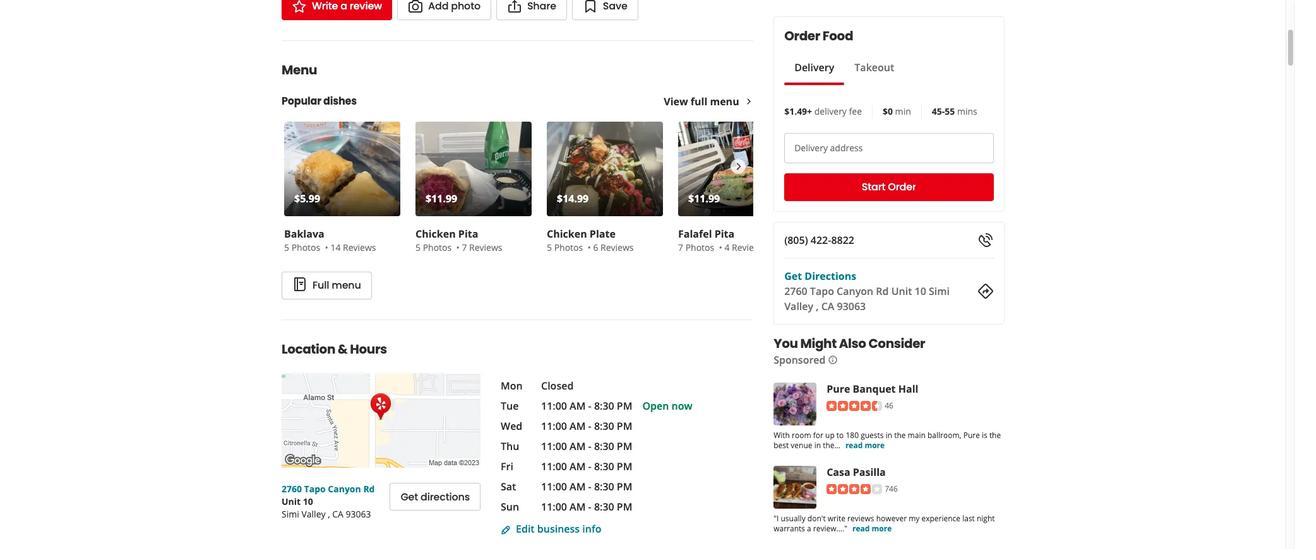 Task type: describe. For each thing, give the bounding box(es) containing it.
am for sun
[[570, 501, 586, 515]]

4 reviews
[[724, 242, 765, 254]]

$11.99 for falafel
[[688, 192, 720, 206]]

edit business info button
[[501, 523, 601, 537]]

55
[[944, 105, 955, 117]]

45-
[[932, 105, 944, 117]]

falafel pita image
[[678, 122, 794, 217]]

"i
[[773, 514, 778, 525]]

11:00 am - 8:30 pm for wed
[[541, 420, 632, 434]]

4 star rating image
[[826, 485, 882, 496]]

pm for sun
[[617, 501, 632, 515]]

11:00 for fri
[[541, 460, 567, 474]]

consider
[[868, 335, 925, 353]]

$0
[[882, 105, 893, 117]]

reviews for chicken pita
[[469, 242, 502, 254]]

sponsored
[[773, 354, 825, 367]]

baklava
[[284, 227, 324, 241]]

ca inside get directions 2760 tapo canyon rd unit 10 simi valley , ca 93063
[[821, 300, 834, 314]]

room
[[791, 431, 811, 441]]

, inside get directions 2760 tapo canyon rd unit 10 simi valley , ca 93063
[[816, 300, 818, 314]]

$5.99
[[294, 192, 320, 206]]

falafel pita 7 photos
[[678, 227, 734, 254]]

popular dishes
[[282, 94, 357, 109]]

1 horizontal spatial in
[[885, 431, 892, 441]]

11:00 am - 8:30 pm for sat
[[541, 481, 632, 494]]

address
[[830, 142, 862, 154]]

1 7 from the left
[[462, 242, 467, 254]]

full
[[691, 95, 707, 109]]

- for fri
[[588, 460, 591, 474]]

am for tue
[[570, 400, 586, 414]]

popular
[[282, 94, 321, 109]]

casa pasilla link
[[826, 466, 885, 480]]

ca inside the '2760 tapo canyon rd unit 10 simi valley , ca 93063'
[[332, 509, 343, 521]]

24 save outline v2 image
[[583, 0, 598, 14]]

sun
[[501, 501, 519, 515]]

warrants
[[773, 524, 805, 535]]

11:00 for thu
[[541, 440, 567, 454]]

0 vertical spatial order
[[784, 27, 820, 45]]

$11.99 for chicken
[[426, 192, 457, 206]]

business
[[537, 523, 580, 537]]

chicken for chicken plate
[[547, 227, 587, 241]]

chicken pita 5 photos
[[415, 227, 478, 254]]

write
[[827, 514, 845, 525]]

180
[[845, 431, 858, 441]]

- for sat
[[588, 481, 591, 494]]

read more link for pasilla
[[852, 524, 891, 535]]

10 inside get directions 2760 tapo canyon rd unit 10 simi valley , ca 93063
[[914, 285, 926, 299]]

24 menu v2 image
[[292, 277, 308, 293]]

is
[[982, 431, 987, 441]]

46
[[884, 401, 893, 412]]

get directions link
[[390, 484, 481, 511]]

night
[[976, 514, 995, 525]]

view
[[664, 95, 688, 109]]

full menu link
[[282, 272, 372, 300]]

last
[[962, 514, 974, 525]]

11:00 am - 8:30 pm for tue
[[541, 400, 632, 414]]

best
[[773, 441, 788, 451]]

8:30 for sun
[[594, 501, 614, 515]]

8822
[[831, 234, 854, 248]]

map image
[[282, 374, 481, 469]]

chicken plate image
[[547, 122, 663, 217]]

11:00 am - 8:30 pm for sun
[[541, 501, 632, 515]]

order inside button
[[888, 180, 916, 195]]

24 share v2 image
[[507, 0, 522, 14]]

6
[[593, 242, 598, 254]]

menu
[[282, 61, 317, 79]]

422-
[[810, 234, 831, 248]]

"i usually don't write reviews however my experience last night warrants a review.…"
[[773, 514, 995, 535]]

11:00 am - 8:30 pm for fri
[[541, 460, 632, 474]]

reviews for chicken plate
[[601, 242, 634, 254]]

14 reviews
[[330, 242, 376, 254]]

min
[[895, 105, 911, 117]]

start order button
[[784, 174, 993, 201]]

read for pasilla
[[852, 524, 869, 535]]

casa pasilla
[[826, 466, 885, 480]]

1 the from the left
[[894, 431, 905, 441]]

the…
[[823, 441, 840, 451]]

0 vertical spatial menu
[[710, 95, 739, 109]]

11:00 for sat
[[541, 481, 567, 494]]

read more for pasilla
[[852, 524, 891, 535]]

to
[[836, 431, 843, 441]]

photos for chicken plate
[[554, 242, 583, 254]]

14
[[330, 242, 341, 254]]

chicken for chicken pita
[[415, 227, 456, 241]]

location & hours element
[[261, 320, 773, 537]]

start order
[[861, 180, 916, 195]]

falafel
[[678, 227, 712, 241]]

get for get directions
[[401, 490, 418, 505]]

get for get directions 2760 tapo canyon rd unit 10 simi valley , ca 93063
[[784, 270, 802, 284]]

photos for falafel pita
[[685, 242, 714, 254]]

&
[[338, 341, 348, 359]]

photos inside baklava 5 photos
[[291, 242, 320, 254]]

8:30 for sat
[[594, 481, 614, 494]]

with room for up to 180 guests in the main ballroom, pure is the best venue in the…
[[773, 431, 1001, 451]]

tapo inside get directions 2760 tapo canyon rd unit 10 simi valley , ca 93063
[[810, 285, 834, 299]]

read more link for banquet
[[845, 441, 884, 451]]

16 pencil v2 image
[[501, 526, 511, 536]]

$1.49+ delivery fee
[[784, 105, 862, 117]]

chicken pita image
[[415, 122, 532, 217]]

- for tue
[[588, 400, 591, 414]]

pure banquet hall image
[[773, 383, 816, 426]]

experience
[[921, 514, 960, 525]]

8:30 for tue
[[594, 400, 614, 414]]

get directions
[[401, 490, 470, 505]]

pasilla
[[853, 466, 885, 480]]

guests
[[860, 431, 883, 441]]

24 directions v2 image
[[978, 284, 993, 299]]

casa
[[826, 466, 850, 480]]

open now
[[642, 400, 692, 414]]

review.…"
[[813, 524, 847, 535]]

food
[[822, 27, 853, 45]]

unit inside get directions 2760 tapo canyon rd unit 10 simi valley , ca 93063
[[891, 285, 912, 299]]

$1.49+
[[784, 105, 812, 117]]

thu
[[501, 440, 519, 454]]

(805)
[[784, 234, 808, 248]]

unit inside the '2760 tapo canyon rd unit 10 simi valley , ca 93063'
[[282, 496, 301, 508]]

start
[[861, 180, 885, 195]]

746
[[884, 484, 897, 495]]

canyon inside get directions 2760 tapo canyon rd unit 10 simi valley , ca 93063
[[836, 285, 873, 299]]

don't
[[807, 514, 825, 525]]

edit
[[516, 523, 535, 537]]

delivery for delivery address
[[794, 142, 827, 154]]

$0 min
[[882, 105, 911, 117]]

wed
[[501, 420, 522, 434]]

casa pasilla image
[[773, 467, 816, 510]]

rd inside the '2760 tapo canyon rd unit 10 simi valley , ca 93063'
[[363, 484, 375, 496]]

hall
[[898, 383, 918, 397]]

- for sun
[[588, 501, 591, 515]]

pita for chicken pita
[[458, 227, 478, 241]]

2760 tapo canyon rd link
[[282, 484, 375, 496]]

93063 inside get directions 2760 tapo canyon rd unit 10 simi valley , ca 93063
[[837, 300, 866, 314]]

venue
[[790, 441, 812, 451]]

next image
[[731, 159, 745, 174]]



Task type: locate. For each thing, give the bounding box(es) containing it.
simi inside get directions 2760 tapo canyon rd unit 10 simi valley , ca 93063
[[929, 285, 949, 299]]

with
[[773, 431, 790, 441]]

1 vertical spatial read more
[[852, 524, 891, 535]]

view full menu
[[664, 95, 739, 109]]

more right '180'
[[864, 441, 884, 451]]

1 vertical spatial read more link
[[852, 524, 891, 535]]

unit
[[891, 285, 912, 299], [282, 496, 301, 508]]

tab list containing delivery
[[784, 60, 904, 85]]

0 vertical spatial 2760
[[784, 285, 807, 299]]

read more link right the "to"
[[845, 441, 884, 451]]

0 horizontal spatial the
[[894, 431, 905, 441]]

chicken
[[415, 227, 456, 241], [547, 227, 587, 241]]

1 horizontal spatial rd
[[876, 285, 888, 299]]

menu element
[[261, 40, 797, 300]]

8:30 for fri
[[594, 460, 614, 474]]

get
[[784, 270, 802, 284], [401, 490, 418, 505]]

more left my on the bottom right of the page
[[871, 524, 891, 535]]

5 inside chicken pita 5 photos
[[415, 242, 421, 254]]

however
[[876, 514, 906, 525]]

5 for chicken pita
[[415, 242, 421, 254]]

plate
[[590, 227, 616, 241]]

chicken inside chicken plate 5 photos
[[547, 227, 587, 241]]

pm for tue
[[617, 400, 632, 414]]

1 vertical spatial unit
[[282, 496, 301, 508]]

0 vertical spatial 10
[[914, 285, 926, 299]]

read
[[845, 441, 862, 451], [852, 524, 869, 535]]

11:00 am - 8:30 pm for thu
[[541, 440, 632, 454]]

3 11:00 from the top
[[541, 440, 567, 454]]

read right write
[[852, 524, 869, 535]]

1 vertical spatial order
[[888, 180, 916, 195]]

valley inside get directions 2760 tapo canyon rd unit 10 simi valley , ca 93063
[[784, 300, 813, 314]]

1 delivery from the top
[[794, 61, 834, 75]]

0 vertical spatial get
[[784, 270, 802, 284]]

fee
[[849, 105, 862, 117]]

pita for falafel pita
[[715, 227, 734, 241]]

0 horizontal spatial tapo
[[304, 484, 326, 496]]

3 8:30 from the top
[[594, 440, 614, 454]]

pita up 7 reviews
[[458, 227, 478, 241]]

0 horizontal spatial 10
[[303, 496, 313, 508]]

5 inside baklava 5 photos
[[284, 242, 289, 254]]

4 photos from the left
[[685, 242, 714, 254]]

delivery left "address"
[[794, 142, 827, 154]]

0 vertical spatial delivery
[[794, 61, 834, 75]]

0 vertical spatial read
[[845, 441, 862, 451]]

1 vertical spatial menu
[[332, 278, 361, 293]]

0 vertical spatial read more link
[[845, 441, 884, 451]]

ca down directions
[[821, 300, 834, 314]]

0 vertical spatial ca
[[821, 300, 834, 314]]

previous image
[[289, 159, 303, 174]]

simi left 24 directions v2 image
[[929, 285, 949, 299]]

1 horizontal spatial simi
[[929, 285, 949, 299]]

banquet
[[852, 383, 895, 397]]

baklava image
[[284, 122, 400, 217]]

1 5 from the left
[[284, 242, 289, 254]]

0 vertical spatial pure
[[826, 383, 850, 397]]

3 reviews from the left
[[601, 242, 634, 254]]

1 horizontal spatial menu
[[710, 95, 739, 109]]

6 am from the top
[[570, 501, 586, 515]]

1 vertical spatial 93063
[[346, 509, 371, 521]]

might
[[800, 335, 836, 353]]

directions
[[804, 270, 856, 284]]

am for thu
[[570, 440, 586, 454]]

location
[[282, 341, 335, 359]]

10 inside the '2760 tapo canyon rd unit 10 simi valley , ca 93063'
[[303, 496, 313, 508]]

0 horizontal spatial order
[[784, 27, 820, 45]]

1 pm from the top
[[617, 400, 632, 414]]

45-55 mins
[[932, 105, 977, 117]]

reviews
[[847, 514, 874, 525]]

tapo
[[810, 285, 834, 299], [304, 484, 326, 496]]

mon
[[501, 379, 523, 393]]

2 8:30 from the top
[[594, 420, 614, 434]]

1 horizontal spatial chicken
[[547, 227, 587, 241]]

am for wed
[[570, 420, 586, 434]]

in left the…
[[814, 441, 821, 451]]

1 vertical spatial 10
[[303, 496, 313, 508]]

0 vertical spatial more
[[864, 441, 884, 451]]

the left main at the bottom of page
[[894, 431, 905, 441]]

sat
[[501, 481, 516, 494]]

dishes
[[323, 94, 357, 109]]

1 horizontal spatial the
[[989, 431, 1001, 441]]

am
[[570, 400, 586, 414], [570, 420, 586, 434], [570, 440, 586, 454], [570, 460, 586, 474], [570, 481, 586, 494], [570, 501, 586, 515]]

tue
[[501, 400, 519, 414]]

6 11:00 from the top
[[541, 501, 567, 515]]

delivery for delivery
[[794, 61, 834, 75]]

read more right the "to"
[[845, 441, 884, 451]]

2 delivery from the top
[[794, 142, 827, 154]]

1 chicken from the left
[[415, 227, 456, 241]]

1 $11.99 from the left
[[426, 192, 457, 206]]

0 horizontal spatial 7
[[462, 242, 467, 254]]

full menu
[[313, 278, 361, 293]]

2 11:00 am - 8:30 pm from the top
[[541, 420, 632, 434]]

10 up consider
[[914, 285, 926, 299]]

pure up 4.5 star rating image on the bottom right
[[826, 383, 850, 397]]

1 vertical spatial get
[[401, 490, 418, 505]]

1 horizontal spatial order
[[888, 180, 916, 195]]

a
[[807, 524, 811, 535]]

get down the (805)
[[784, 270, 802, 284]]

delivery tab panel
[[784, 85, 904, 90]]

5 am from the top
[[570, 481, 586, 494]]

pure banquet hall
[[826, 383, 918, 397]]

8:30 for thu
[[594, 440, 614, 454]]

unit up consider
[[891, 285, 912, 299]]

2760
[[784, 285, 807, 299], [282, 484, 302, 496]]

(805) 422-8822
[[784, 234, 854, 248]]

0 horizontal spatial simi
[[282, 509, 299, 521]]

93063 down 2760 tapo canyon rd link
[[346, 509, 371, 521]]

simi
[[929, 285, 949, 299], [282, 509, 299, 521]]

up
[[825, 431, 834, 441]]

valley
[[784, 300, 813, 314], [301, 509, 326, 521]]

ca down 2760 tapo canyon rd link
[[332, 509, 343, 521]]

0 vertical spatial ,
[[816, 300, 818, 314]]

pm for wed
[[617, 420, 632, 434]]

pm for thu
[[617, 440, 632, 454]]

- for thu
[[588, 440, 591, 454]]

valley down 2760 tapo canyon rd link
[[301, 509, 326, 521]]

you
[[773, 335, 798, 353]]

order
[[784, 27, 820, 45], [888, 180, 916, 195]]

pure left "is"
[[963, 431, 980, 441]]

0 horizontal spatial unit
[[282, 496, 301, 508]]

pm
[[617, 400, 632, 414], [617, 420, 632, 434], [617, 440, 632, 454], [617, 460, 632, 474], [617, 481, 632, 494], [617, 501, 632, 515]]

0 vertical spatial rd
[[876, 285, 888, 299]]

1 horizontal spatial 5
[[415, 242, 421, 254]]

0 vertical spatial valley
[[784, 300, 813, 314]]

24 phone v2 image
[[978, 233, 993, 248]]

4 pm from the top
[[617, 460, 632, 474]]

1 vertical spatial rd
[[363, 484, 375, 496]]

in right guests
[[885, 431, 892, 441]]

delivery
[[814, 105, 846, 117]]

3 am from the top
[[570, 440, 586, 454]]

pita up the 4 on the right top of the page
[[715, 227, 734, 241]]

pm for fri
[[617, 460, 632, 474]]

24 star v2 image
[[292, 0, 307, 14]]

,
[[816, 300, 818, 314], [328, 509, 330, 521]]

1 horizontal spatial canyon
[[836, 285, 873, 299]]

also
[[839, 335, 866, 353]]

0 horizontal spatial in
[[814, 441, 821, 451]]

3 - from the top
[[588, 440, 591, 454]]

read more for banquet
[[845, 441, 884, 451]]

0 horizontal spatial chicken
[[415, 227, 456, 241]]

photos inside chicken pita 5 photos
[[423, 242, 452, 254]]

1 vertical spatial 2760
[[282, 484, 302, 496]]

5 inside chicken plate 5 photos
[[547, 242, 552, 254]]

1 vertical spatial tapo
[[304, 484, 326, 496]]

5 11:00 am - 8:30 pm from the top
[[541, 481, 632, 494]]

$11.99 up falafel
[[688, 192, 720, 206]]

hours
[[350, 341, 387, 359]]

photos left 7 reviews
[[423, 242, 452, 254]]

2 7 from the left
[[678, 242, 683, 254]]

24 camera v2 image
[[408, 0, 423, 14]]

unit down 2760 tapo canyon rd link
[[282, 496, 301, 508]]

3 5 from the left
[[547, 242, 552, 254]]

0 horizontal spatial pita
[[458, 227, 478, 241]]

4 11:00 am - 8:30 pm from the top
[[541, 460, 632, 474]]

reviews for baklava
[[343, 242, 376, 254]]

5 11:00 from the top
[[541, 481, 567, 494]]

7 reviews
[[462, 242, 502, 254]]

2 photos from the left
[[423, 242, 452, 254]]

am for fri
[[570, 460, 586, 474]]

main
[[907, 431, 925, 441]]

1 horizontal spatial get
[[784, 270, 802, 284]]

0 horizontal spatial rd
[[363, 484, 375, 496]]

chicken plate 5 photos
[[547, 227, 616, 254]]

16 info v2 image
[[828, 356, 838, 366]]

1 horizontal spatial 10
[[914, 285, 926, 299]]

delivery address
[[794, 142, 862, 154]]

2760 tapo canyon rd unit 10 simi valley , ca 93063
[[282, 484, 375, 521]]

0 horizontal spatial menu
[[332, 278, 361, 293]]

info
[[582, 523, 601, 537]]

rd
[[876, 285, 888, 299], [363, 484, 375, 496]]

1 vertical spatial pure
[[963, 431, 980, 441]]

1 vertical spatial valley
[[301, 509, 326, 521]]

2 pm from the top
[[617, 420, 632, 434]]

4 11:00 from the top
[[541, 460, 567, 474]]

2 the from the left
[[989, 431, 1001, 441]]

5 8:30 from the top
[[594, 481, 614, 494]]

2 horizontal spatial 5
[[547, 242, 552, 254]]

delivery down order food
[[794, 61, 834, 75]]

14 chevron right outline image
[[744, 97, 753, 106]]

1 vertical spatial ca
[[332, 509, 343, 521]]

1 vertical spatial more
[[871, 524, 891, 535]]

10 down 2760 tapo canyon rd link
[[303, 496, 313, 508]]

11:00 for sun
[[541, 501, 567, 515]]

location & hours
[[282, 341, 387, 359]]

1 horizontal spatial 7
[[678, 242, 683, 254]]

pure
[[826, 383, 850, 397], [963, 431, 980, 441]]

1 vertical spatial ,
[[328, 509, 330, 521]]

1 pita from the left
[[458, 227, 478, 241]]

2760 inside get directions 2760 tapo canyon rd unit 10 simi valley , ca 93063
[[784, 285, 807, 299]]

0 horizontal spatial valley
[[301, 509, 326, 521]]

5 for chicken plate
[[547, 242, 552, 254]]

1 horizontal spatial ca
[[821, 300, 834, 314]]

usually
[[780, 514, 805, 525]]

photos inside chicken plate 5 photos
[[554, 242, 583, 254]]

tab list
[[784, 60, 904, 85]]

for
[[813, 431, 823, 441]]

1 horizontal spatial valley
[[784, 300, 813, 314]]

3 pm from the top
[[617, 440, 632, 454]]

1 vertical spatial simi
[[282, 509, 299, 521]]

1 horizontal spatial unit
[[891, 285, 912, 299]]

1 vertical spatial delivery
[[794, 142, 827, 154]]

6 8:30 from the top
[[594, 501, 614, 515]]

1 reviews from the left
[[343, 242, 376, 254]]

3 photos from the left
[[554, 242, 583, 254]]

baklava 5 photos
[[284, 227, 324, 254]]

photos down falafel
[[685, 242, 714, 254]]

2 - from the top
[[588, 420, 591, 434]]

1 am from the top
[[570, 400, 586, 414]]

11:00 for tue
[[541, 400, 567, 414]]

- for wed
[[588, 420, 591, 434]]

2760 inside the '2760 tapo canyon rd unit 10 simi valley , ca 93063'
[[282, 484, 302, 496]]

1 horizontal spatial $11.99
[[688, 192, 720, 206]]

2 am from the top
[[570, 420, 586, 434]]

get directions link
[[784, 270, 856, 284]]

open
[[642, 400, 669, 414]]

0 vertical spatial 93063
[[837, 300, 866, 314]]

directions
[[421, 490, 470, 505]]

1 vertical spatial read
[[852, 524, 869, 535]]

pita inside chicken pita 5 photos
[[458, 227, 478, 241]]

0 vertical spatial canyon
[[836, 285, 873, 299]]

1 11:00 am - 8:30 pm from the top
[[541, 400, 632, 414]]

chicken inside chicken pita 5 photos
[[415, 227, 456, 241]]

8:30
[[594, 400, 614, 414], [594, 420, 614, 434], [594, 440, 614, 454], [594, 460, 614, 474], [594, 481, 614, 494], [594, 501, 614, 515]]

read for banquet
[[845, 441, 862, 451]]

takeout
[[854, 61, 894, 75]]

, down get directions link on the right of the page
[[816, 300, 818, 314]]

valley down get directions link on the right of the page
[[784, 300, 813, 314]]

more for banquet
[[864, 441, 884, 451]]

5 pm from the top
[[617, 481, 632, 494]]

menu left 14 chevron right outline icon
[[710, 95, 739, 109]]

0 horizontal spatial pure
[[826, 383, 850, 397]]

11:00 for wed
[[541, 420, 567, 434]]

7 inside falafel pita 7 photos
[[678, 242, 683, 254]]

2 $11.99 from the left
[[688, 192, 720, 206]]

1 horizontal spatial ,
[[816, 300, 818, 314]]

1 - from the top
[[588, 400, 591, 414]]

canyon
[[836, 285, 873, 299], [328, 484, 361, 496]]

photos down baklava
[[291, 242, 320, 254]]

photos for chicken pita
[[423, 242, 452, 254]]

photos inside falafel pita 7 photos
[[685, 242, 714, 254]]

4.5 star rating image
[[826, 402, 882, 412]]

am for sat
[[570, 481, 586, 494]]

menu
[[710, 95, 739, 109], [332, 278, 361, 293]]

1 vertical spatial canyon
[[328, 484, 361, 496]]

fri
[[501, 460, 513, 474]]

valley inside the '2760 tapo canyon rd unit 10 simi valley , ca 93063'
[[301, 509, 326, 521]]

mins
[[957, 105, 977, 117]]

6 11:00 am - 8:30 pm from the top
[[541, 501, 632, 515]]

0 horizontal spatial ,
[[328, 509, 330, 521]]

0 vertical spatial tapo
[[810, 285, 834, 299]]

2 5 from the left
[[415, 242, 421, 254]]

1 horizontal spatial pure
[[963, 431, 980, 441]]

0 horizontal spatial get
[[401, 490, 418, 505]]

4 - from the top
[[588, 460, 591, 474]]

1 horizontal spatial tapo
[[810, 285, 834, 299]]

Order delivery text field
[[784, 133, 993, 164]]

5 - from the top
[[588, 481, 591, 494]]

1 photos from the left
[[291, 242, 320, 254]]

order left food
[[784, 27, 820, 45]]

0 horizontal spatial ca
[[332, 509, 343, 521]]

get directions 2760 tapo canyon rd unit 10 simi valley , ca 93063
[[784, 270, 949, 314]]

4 reviews from the left
[[732, 242, 765, 254]]

4 am from the top
[[570, 460, 586, 474]]

93063 inside the '2760 tapo canyon rd unit 10 simi valley , ca 93063'
[[346, 509, 371, 521]]

read more link right write
[[852, 524, 891, 535]]

photos left 6
[[554, 242, 583, 254]]

2 chicken from the left
[[547, 227, 587, 241]]

, down 2760 tapo canyon rd link
[[328, 509, 330, 521]]

canyon inside the '2760 tapo canyon rd unit 10 simi valley , ca 93063'
[[328, 484, 361, 496]]

the
[[894, 431, 905, 441], [989, 431, 1001, 441]]

view full menu link
[[664, 95, 753, 109]]

2 reviews from the left
[[469, 242, 502, 254]]

8:30 for wed
[[594, 420, 614, 434]]

pure inside with room for up to 180 guests in the main ballroom, pure is the best venue in the…
[[963, 431, 980, 441]]

delivery inside tab list
[[794, 61, 834, 75]]

3 11:00 am - 8:30 pm from the top
[[541, 440, 632, 454]]

rd inside get directions 2760 tapo canyon rd unit 10 simi valley , ca 93063
[[876, 285, 888, 299]]

pm for sat
[[617, 481, 632, 494]]

simi down 2760 tapo canyon rd link
[[282, 509, 299, 521]]

1 horizontal spatial 93063
[[837, 300, 866, 314]]

the right "is"
[[989, 431, 1001, 441]]

0 horizontal spatial $11.99
[[426, 192, 457, 206]]

1 horizontal spatial pita
[[715, 227, 734, 241]]

in
[[885, 431, 892, 441], [814, 441, 821, 451]]

$14.99
[[557, 192, 589, 206]]

6 pm from the top
[[617, 501, 632, 515]]

you might also consider
[[773, 335, 925, 353]]

ballroom,
[[927, 431, 961, 441]]

0 horizontal spatial 5
[[284, 242, 289, 254]]

2 pita from the left
[[715, 227, 734, 241]]

1 8:30 from the top
[[594, 400, 614, 414]]

0 horizontal spatial 2760
[[282, 484, 302, 496]]

2 11:00 from the top
[[541, 420, 567, 434]]

0 vertical spatial simi
[[929, 285, 949, 299]]

93063 down directions
[[837, 300, 866, 314]]

reviews
[[343, 242, 376, 254], [469, 242, 502, 254], [601, 242, 634, 254], [732, 242, 765, 254]]

get inside get directions 2760 tapo canyon rd unit 10 simi valley , ca 93063
[[784, 270, 802, 284]]

0 vertical spatial read more
[[845, 441, 884, 451]]

photos
[[291, 242, 320, 254], [423, 242, 452, 254], [554, 242, 583, 254], [685, 242, 714, 254]]

$11.99 up chicken pita 5 photos
[[426, 192, 457, 206]]

1 horizontal spatial 2760
[[784, 285, 807, 299]]

edit business info
[[516, 523, 601, 537]]

read more right write
[[852, 524, 891, 535]]

more for pasilla
[[871, 524, 891, 535]]

read right the "to"
[[845, 441, 862, 451]]

pita inside falafel pita 7 photos
[[715, 227, 734, 241]]

delivery
[[794, 61, 834, 75], [794, 142, 827, 154]]

0 vertical spatial unit
[[891, 285, 912, 299]]

10
[[914, 285, 926, 299], [303, 496, 313, 508]]

full
[[313, 278, 329, 293]]

get inside location & hours element
[[401, 490, 418, 505]]

0 horizontal spatial canyon
[[328, 484, 361, 496]]

0 horizontal spatial 93063
[[346, 509, 371, 521]]

order right start on the right of page
[[888, 180, 916, 195]]

11:00 am - 8:30 pm
[[541, 400, 632, 414], [541, 420, 632, 434], [541, 440, 632, 454], [541, 460, 632, 474], [541, 481, 632, 494], [541, 501, 632, 515]]

1 11:00 from the top
[[541, 400, 567, 414]]

get left directions
[[401, 490, 418, 505]]

6 - from the top
[[588, 501, 591, 515]]

simi inside the '2760 tapo canyon rd unit 10 simi valley , ca 93063'
[[282, 509, 299, 521]]

menu right "full"
[[332, 278, 361, 293]]

4 8:30 from the top
[[594, 460, 614, 474]]

tapo inside the '2760 tapo canyon rd unit 10 simi valley , ca 93063'
[[304, 484, 326, 496]]

, inside the '2760 tapo canyon rd unit 10 simi valley , ca 93063'
[[328, 509, 330, 521]]

reviews for falafel pita
[[732, 242, 765, 254]]



Task type: vqa. For each thing, say whether or not it's contained in the screenshot.
third the PM from the bottom
yes



